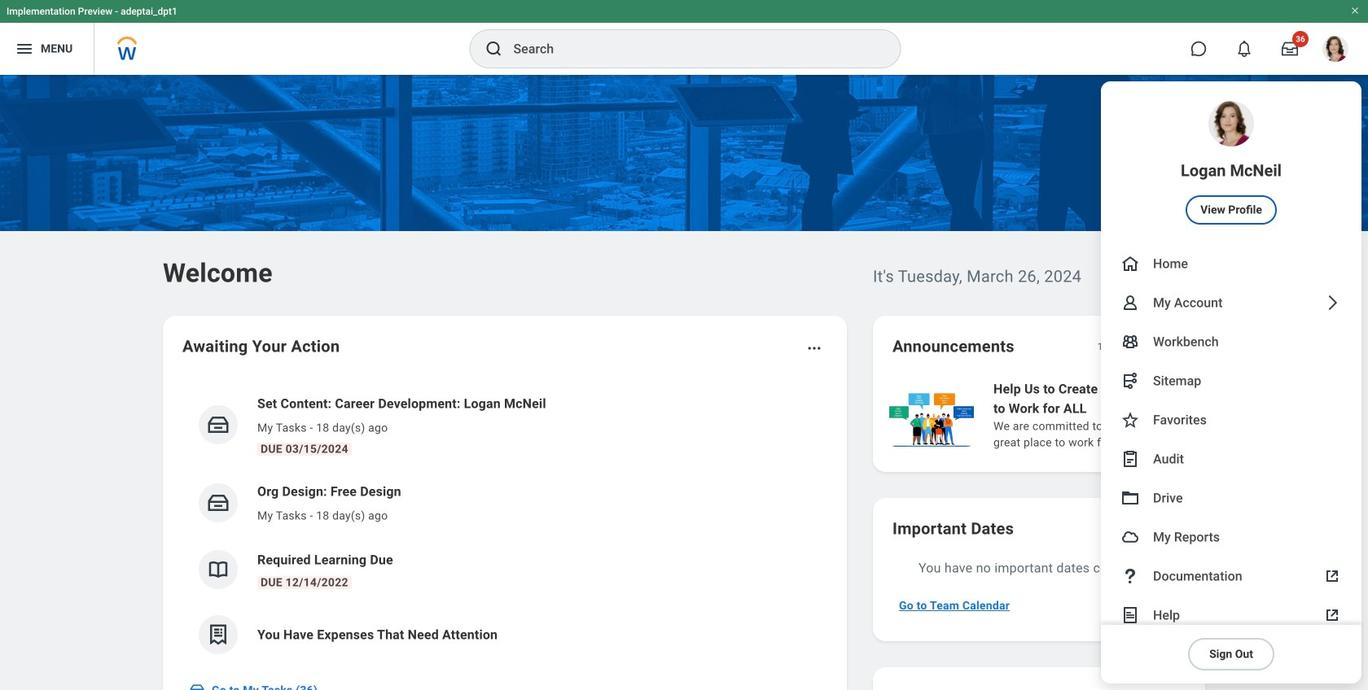 Task type: vqa. For each thing, say whether or not it's contained in the screenshot.
home icon
yes



Task type: describe. For each thing, give the bounding box(es) containing it.
chevron left small image
[[1135, 339, 1152, 355]]

5 menu item from the top
[[1101, 362, 1362, 401]]

4 menu item from the top
[[1101, 323, 1362, 362]]

6 menu item from the top
[[1101, 401, 1362, 440]]

1 menu item from the top
[[1101, 81, 1362, 244]]

book open image
[[206, 558, 230, 582]]

star image
[[1121, 410, 1140, 430]]

folder open image
[[1121, 489, 1140, 508]]

2 menu item from the top
[[1101, 244, 1362, 283]]

justify image
[[15, 39, 34, 59]]

7 menu item from the top
[[1101, 440, 1362, 479]]

notifications large image
[[1236, 41, 1253, 57]]

question image
[[1121, 567, 1140, 586]]

ext link image
[[1323, 567, 1342, 586]]

0 horizontal spatial list
[[182, 381, 827, 668]]

close environment banner image
[[1350, 6, 1360, 15]]

inbox large image
[[1282, 41, 1298, 57]]

9 menu item from the top
[[1101, 518, 1362, 557]]

contact card matrix manager image
[[1121, 332, 1140, 352]]

search image
[[484, 39, 504, 59]]

home image
[[1121, 254, 1140, 274]]

paste image
[[1121, 450, 1140, 469]]



Task type: locate. For each thing, give the bounding box(es) containing it.
inbox image
[[206, 413, 230, 437], [206, 491, 230, 516], [189, 683, 205, 691]]

11 menu item from the top
[[1101, 596, 1362, 635]]

user image
[[1121, 293, 1140, 313]]

0 vertical spatial inbox image
[[206, 413, 230, 437]]

3 menu item from the top
[[1101, 283, 1362, 323]]

2 vertical spatial inbox image
[[189, 683, 205, 691]]

Search Workday  search field
[[514, 31, 867, 67]]

dashboard expenses image
[[206, 623, 230, 647]]

list
[[886, 378, 1368, 453], [182, 381, 827, 668]]

1 vertical spatial inbox image
[[206, 491, 230, 516]]

related actions image
[[806, 340, 823, 357]]

status
[[1098, 340, 1124, 353]]

chevron right small image
[[1165, 339, 1181, 355]]

banner
[[0, 0, 1368, 684]]

10 menu item from the top
[[1101, 557, 1362, 596]]

document image
[[1121, 606, 1140, 625]]

main content
[[0, 75, 1368, 691]]

menu item
[[1101, 81, 1362, 244], [1101, 244, 1362, 283], [1101, 283, 1362, 323], [1101, 323, 1362, 362], [1101, 362, 1362, 401], [1101, 401, 1362, 440], [1101, 440, 1362, 479], [1101, 479, 1362, 518], [1101, 518, 1362, 557], [1101, 557, 1362, 596], [1101, 596, 1362, 635]]

ext link image
[[1323, 606, 1342, 625]]

chevron right image
[[1323, 293, 1342, 313]]

8 menu item from the top
[[1101, 479, 1362, 518]]

endpoints image
[[1121, 371, 1140, 391]]

1 horizontal spatial list
[[886, 378, 1368, 453]]

avatar image
[[1121, 528, 1140, 547]]

menu
[[1101, 81, 1362, 684]]

logan mcneil image
[[1323, 36, 1349, 62]]



